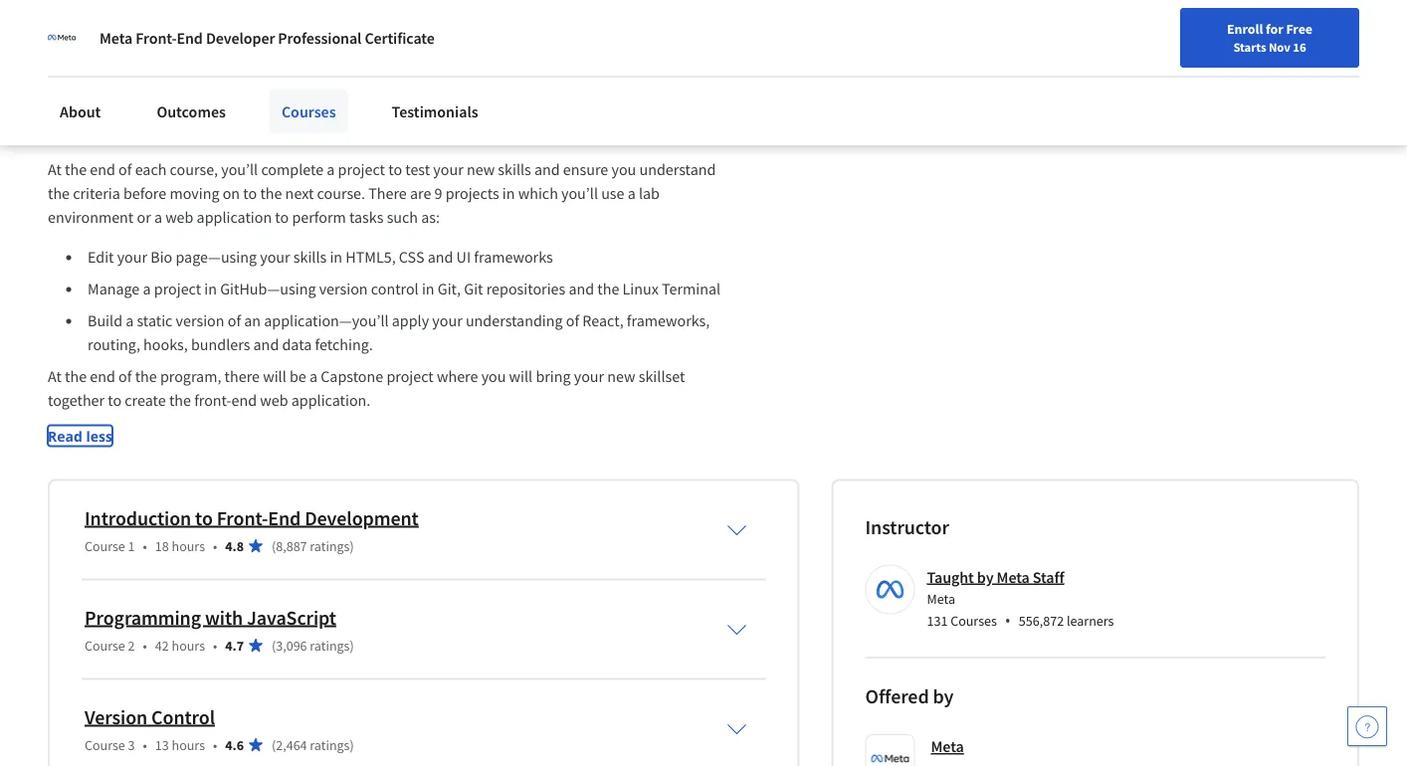 Task type: vqa. For each thing, say whether or not it's contained in the screenshot.
Read
yes



Task type: describe. For each thing, give the bounding box(es) containing it.
each
[[135, 160, 167, 179]]

meta front-end developer professional certificate
[[100, 28, 435, 48]]

your inside at the end of each course, you'll complete a project to test your new skills and ensure you understand the criteria before moving on to the next course. there are 9 projects in which you'll use a lab environment or a web application to perform tasks such as:
[[433, 160, 463, 179]]

1 vertical spatial that
[[503, 96, 530, 116]]

1 horizontal spatial version
[[319, 279, 368, 299]]

a up course.
[[327, 160, 335, 179]]

page—using
[[176, 247, 257, 267]]

course 1 • 18 hours •
[[85, 537, 217, 555]]

or
[[137, 207, 151, 227]]

you inside at the end of each course, you'll complete a project to test your new skills and ensure you understand the criteria before moving on to the next course. there are 9 projects in which you'll use a lab environment or a web application to perform tasks such as:
[[611, 160, 636, 179]]

criteria
[[73, 183, 120, 203]]

by for taught
[[977, 567, 994, 587]]

course.
[[317, 183, 365, 203]]

1 horizontal spatial end
[[268, 505, 301, 530]]

9
[[434, 183, 442, 203]]

throughout
[[48, 72, 127, 92]]

show notifications image
[[1195, 25, 1219, 49]]

of inside at the end of the program, there will be a capstone project where you will bring your new skillset together to create the front-end web application.
[[119, 367, 132, 386]]

• right 1
[[143, 537, 147, 555]]

less
[[86, 426, 112, 445]]

react,
[[582, 311, 624, 331]]

social
[[252, 120, 290, 140]]

556,872
[[1019, 612, 1064, 630]]

bring
[[536, 367, 571, 386]]

build
[[88, 311, 122, 331]]

moving
[[170, 183, 219, 203]]

enroll
[[1227, 20, 1263, 38]]

build a static version of an application—you'll apply your understanding of react, frameworks, routing, hooks, bundlers and data fetching.
[[88, 311, 713, 355]]

hooks,
[[143, 335, 188, 355]]

offered
[[865, 684, 929, 709]]

and down what
[[145, 120, 170, 140]]

course 3 • 13 hours •
[[85, 736, 217, 754]]

1 vertical spatial you'll
[[221, 160, 258, 179]]

your left bio
[[117, 247, 147, 267]]

the up create
[[135, 367, 157, 386]]

to down next
[[275, 207, 289, 227]]

• left "4.7"
[[213, 636, 217, 654]]

routing,
[[88, 335, 140, 355]]

tasks
[[349, 207, 384, 227]]

1 will from the left
[[263, 367, 286, 386]]

introduction to front-end development
[[85, 505, 419, 530]]

2 vertical spatial you'll
[[561, 183, 598, 203]]

4.7
[[225, 636, 244, 654]]

131
[[927, 612, 948, 630]]

course for programming with javascript
[[85, 636, 125, 654]]

offered by
[[865, 684, 954, 709]]

together
[[48, 390, 105, 410]]

course,
[[170, 160, 218, 179]]

you inside at the end of the program, there will be a capstone project where you will bring your new skillset together to create the front-end web application.
[[481, 367, 506, 386]]

meta link
[[931, 734, 964, 759]]

what
[[124, 96, 157, 116]]

introduction to front-end development link
[[85, 505, 419, 530]]

8,887
[[276, 537, 307, 555]]

read
[[48, 426, 82, 445]]

edit
[[88, 247, 114, 267]]

of left "an"
[[228, 311, 241, 331]]

( for javascript
[[272, 636, 276, 654]]

( for front-
[[272, 537, 276, 555]]

( 2,464 ratings )
[[272, 736, 354, 754]]

4.6
[[225, 736, 244, 754]]

perform
[[292, 207, 346, 227]]

( 8,887 ratings )
[[272, 537, 354, 555]]

• left 4.8
[[213, 537, 217, 555]]

there
[[368, 183, 407, 203]]

manage
[[88, 279, 140, 299]]

on inside at the end of each course, you'll complete a project to test your new skills and ensure you understand the criteria before moving on to the next course. there are 9 projects in which you'll use a lab environment or a web application to perform tasks such as:
[[223, 183, 240, 203]]

certificate
[[365, 28, 435, 48]]

practice
[[632, 72, 685, 92]]

0 horizontal spatial hands-
[[327, 72, 373, 92]]

learning
[[102, 32, 160, 52]]

3,096
[[276, 636, 307, 654]]

projects inside throughout the program, you'll engage in hands-on activities that offer opportunities to practice and implement what you are learning. you'll complete hands-on projects that you can showcase during job interviews and on relevant social networks.
[[446, 96, 500, 116]]

application—you'll
[[264, 311, 389, 331]]

control
[[151, 704, 215, 729]]

to inside at the end of the program, there will be a capstone project where you will bring your new skillset together to create the front-end web application.
[[108, 390, 122, 410]]

your inside at the end of the program, there will be a capstone project where you will bring your new skillset together to create the front-end web application.
[[574, 367, 604, 386]]

by for offered
[[933, 684, 954, 709]]

create
[[125, 390, 166, 410]]

of left react,
[[566, 311, 579, 331]]

starts
[[1233, 39, 1266, 55]]

program, inside at the end of the program, there will be a capstone project where you will bring your new skillset together to create the front-end web application.
[[160, 367, 221, 386]]

static
[[137, 311, 173, 331]]

3 ) from the top
[[350, 736, 354, 754]]

meta down offered by
[[931, 737, 964, 757]]

projects inside at the end of each course, you'll complete a project to test your new skills and ensure you understand the criteria before moving on to the next course. there are 9 projects in which you'll use a lab environment or a web application to perform tasks such as:
[[445, 183, 499, 203]]

activities
[[393, 72, 453, 92]]

meta image
[[48, 24, 76, 52]]

lab
[[639, 183, 660, 203]]

fetching.
[[315, 335, 373, 355]]

to up course 1 • 18 hours •
[[195, 505, 213, 530]]

new inside at the end of the program, there will be a capstone project where you will bring your new skillset together to create the front-end web application.
[[607, 367, 635, 386]]

test
[[405, 160, 430, 179]]

meta left staff
[[997, 567, 1030, 587]]

program, inside throughout the program, you'll engage in hands-on activities that offer opportunities to practice and implement what you are learning. you'll complete hands-on projects that you can showcase during job interviews and on relevant social networks.
[[155, 72, 216, 92]]

showcase
[[588, 96, 653, 116]]

which
[[518, 183, 558, 203]]

ensure
[[563, 160, 608, 179]]

professional
[[278, 28, 362, 48]]

you'll
[[275, 96, 311, 116]]

of inside at the end of each course, you'll complete a project to test your new skills and ensure you understand the criteria before moving on to the next course. there are 9 projects in which you'll use a lab environment or a web application to perform tasks such as:
[[119, 160, 132, 179]]

and up during
[[688, 72, 714, 92]]

testimonials link
[[380, 90, 490, 133]]

next
[[285, 183, 314, 203]]

control
[[371, 279, 419, 299]]

meta right applied
[[100, 28, 133, 48]]

on left activities
[[373, 72, 390, 92]]

on down activities
[[426, 96, 443, 116]]

skills inside at the end of each course, you'll complete a project to test your new skills and ensure you understand the criteria before moving on to the next course. there are 9 projects in which you'll use a lab environment or a web application to perform tasks such as:
[[498, 160, 531, 179]]

enroll for free starts nov 16
[[1227, 20, 1312, 55]]

data
[[282, 335, 312, 355]]

• inside taught by meta staff meta 131 courses • 556,872 learners
[[1005, 610, 1011, 631]]

web inside at the end of each course, you'll complete a project to test your new skills and ensure you understand the criteria before moving on to the next course. there are 9 projects in which you'll use a lab environment or a web application to perform tasks such as:
[[165, 207, 193, 227]]

hours for control
[[172, 736, 205, 754]]

a left lab
[[628, 183, 636, 203]]

the up 'criteria'
[[65, 160, 87, 179]]

3 ratings from the top
[[310, 736, 350, 754]]

use
[[601, 183, 624, 203]]

application
[[197, 207, 272, 227]]

you left the can
[[533, 96, 558, 116]]

you right what
[[160, 96, 185, 116]]

in down the page—using
[[204, 279, 217, 299]]

relevant
[[194, 120, 248, 140]]

0 horizontal spatial skills
[[293, 247, 327, 267]]

courses inside taught by meta staff meta 131 courses • 556,872 learners
[[950, 612, 997, 630]]

your up github—using
[[260, 247, 290, 267]]

help center image
[[1355, 714, 1379, 738]]

the inside throughout the program, you'll engage in hands-on activities that offer opportunities to practice and implement what you are learning. you'll complete hands-on projects that you can showcase during job interviews and on relevant social networks.
[[130, 72, 152, 92]]

offer
[[486, 72, 518, 92]]



Task type: locate. For each thing, give the bounding box(es) containing it.
as:
[[421, 207, 440, 227]]

0 vertical spatial new
[[467, 160, 495, 179]]

1 vertical spatial hours
[[172, 636, 205, 654]]

interviews
[[72, 120, 141, 140]]

complete up 'networks.'
[[314, 96, 377, 116]]

front-
[[136, 28, 177, 48], [217, 505, 268, 530]]

0 vertical spatial version
[[319, 279, 368, 299]]

in inside throughout the program, you'll engage in hands-on activities that offer opportunities to practice and implement what you are learning. you'll complete hands-on projects that you can showcase during job interviews and on relevant social networks.
[[311, 72, 323, 92]]

2 vertical spatial hours
[[172, 736, 205, 754]]

to left create
[[108, 390, 122, 410]]

1 course from the top
[[85, 537, 125, 555]]

will left be
[[263, 367, 286, 386]]

ui
[[456, 247, 471, 267]]

0 vertical spatial project
[[338, 160, 385, 179]]

in inside at the end of each course, you'll complete a project to test your new skills and ensure you understand the criteria before moving on to the next course. there are 9 projects in which you'll use a lab environment or a web application to perform tasks such as:
[[502, 183, 515, 203]]

and left ui
[[428, 247, 453, 267]]

end
[[177, 28, 203, 48], [268, 505, 301, 530]]

1 ) from the top
[[350, 537, 354, 555]]

1 vertical spatial (
[[272, 636, 276, 654]]

you'll inside throughout the program, you'll engage in hands-on activities that offer opportunities to practice and implement what you are learning. you'll complete hands-on projects that you can showcase during job interviews and on relevant social networks.
[[220, 72, 256, 92]]

1 vertical spatial hands-
[[380, 96, 426, 116]]

1 vertical spatial web
[[260, 390, 288, 410]]

can
[[561, 96, 585, 116]]

1 hours from the top
[[172, 537, 205, 555]]

ratings for javascript
[[310, 636, 350, 654]]

new inside at the end of each course, you'll complete a project to test your new skills and ensure you understand the criteria before moving on to the next course. there are 9 projects in which you'll use a lab environment or a web application to perform tasks such as:
[[467, 160, 495, 179]]

taught by meta staff meta 131 courses • 556,872 learners
[[927, 567, 1114, 631]]

0 vertical spatial hours
[[172, 537, 205, 555]]

menu item
[[1046, 20, 1174, 85]]

program, up front-
[[160, 367, 221, 386]]

1 vertical spatial are
[[410, 183, 431, 203]]

end for to
[[90, 367, 115, 386]]

linux
[[622, 279, 659, 299]]

a
[[327, 160, 335, 179], [628, 183, 636, 203], [154, 207, 162, 227], [143, 279, 151, 299], [126, 311, 134, 331], [309, 367, 317, 386]]

end up 'criteria'
[[90, 160, 115, 179]]

2 vertical spatial (
[[272, 736, 276, 754]]

at the end of each course, you'll complete a project to test your new skills and ensure you understand the criteria before moving on to the next course. there are 9 projects in which you'll use a lab environment or a web application to perform tasks such as:
[[48, 160, 719, 227]]

0 vertical spatial projects
[[446, 96, 500, 116]]

at inside at the end of the program, there will be a capstone project where you will bring your new skillset together to create the front-end web application.
[[48, 367, 62, 386]]

3 hours from the top
[[172, 736, 205, 754]]

understand
[[639, 160, 716, 179]]

you'll down "relevant"
[[221, 160, 258, 179]]

course left 3 on the bottom left of page
[[85, 736, 125, 754]]

your
[[433, 160, 463, 179], [117, 247, 147, 267], [260, 247, 290, 267], [432, 311, 462, 331], [574, 367, 604, 386]]

1 vertical spatial new
[[607, 367, 635, 386]]

2 ratings from the top
[[310, 636, 350, 654]]

your up 9
[[433, 160, 463, 179]]

at for at the end of each course, you'll complete a project to test your new skills and ensure you understand the criteria before moving on to the next course. there are 9 projects in which you'll use a lab environment or a web application to perform tasks such as:
[[48, 160, 62, 179]]

project up course.
[[338, 160, 385, 179]]

your inside build a static version of an application—you'll apply your understanding of react, frameworks, routing, hooks, bundlers and data fetching.
[[432, 311, 462, 331]]

you'll
[[220, 72, 256, 92], [221, 160, 258, 179], [561, 183, 598, 203]]

end down there
[[231, 390, 257, 410]]

the left front-
[[169, 390, 191, 410]]

) down development
[[350, 537, 354, 555]]

project inside at the end of each course, you'll complete a project to test your new skills and ensure you understand the criteria before moving on to the next course. there are 9 projects in which you'll use a lab environment or a web application to perform tasks such as:
[[338, 160, 385, 179]]

courses right 131
[[950, 612, 997, 630]]

( down introduction to front-end development on the left of the page
[[272, 537, 276, 555]]

courses
[[281, 101, 336, 121], [950, 612, 997, 630]]

2 vertical spatial end
[[231, 390, 257, 410]]

by
[[977, 567, 994, 587], [933, 684, 954, 709]]

)
[[350, 537, 354, 555], [350, 636, 354, 654], [350, 736, 354, 754]]

and down "an"
[[253, 335, 279, 355]]

1 horizontal spatial courses
[[950, 612, 997, 630]]

before
[[123, 183, 166, 203]]

0 vertical spatial ratings
[[310, 537, 350, 555]]

1 ratings from the top
[[310, 537, 350, 555]]

1 horizontal spatial by
[[977, 567, 994, 587]]

courses down the engage
[[281, 101, 336, 121]]

a right or
[[154, 207, 162, 227]]

1 vertical spatial course
[[85, 636, 125, 654]]

end inside at the end of each course, you'll complete a project to test your new skills and ensure you understand the criteria before moving on to the next course. there are 9 projects in which you'll use a lab environment or a web application to perform tasks such as:
[[90, 160, 115, 179]]

2 ) from the top
[[350, 636, 354, 654]]

the up together
[[65, 367, 87, 386]]

bio
[[150, 247, 172, 267]]

project
[[338, 160, 385, 179], [154, 279, 201, 299], [386, 367, 434, 386]]

0 vertical spatial complete
[[314, 96, 377, 116]]

a right 'build'
[[126, 311, 134, 331]]

repositories
[[486, 279, 565, 299]]

hands- down activities
[[380, 96, 426, 116]]

2 horizontal spatial project
[[386, 367, 434, 386]]

about
[[60, 101, 101, 121]]

0 vertical spatial are
[[188, 96, 210, 116]]

ratings right 3,096
[[310, 636, 350, 654]]

and inside build a static version of an application—you'll apply your understanding of react, frameworks, routing, hooks, bundlers and data fetching.
[[253, 335, 279, 355]]

at the end of the program, there will be a capstone project where you will bring your new skillset together to create the front-end web application.
[[48, 367, 688, 410]]

programming with javascript link
[[85, 605, 336, 630]]

projects right 9
[[445, 183, 499, 203]]

application.
[[291, 390, 370, 410]]

the left 'criteria'
[[48, 183, 70, 203]]

version inside build a static version of an application—you'll apply your understanding of react, frameworks, routing, hooks, bundlers and data fetching.
[[176, 311, 224, 331]]

complete up next
[[261, 160, 324, 179]]

in left 'git,'
[[422, 279, 434, 299]]

0 vertical spatial skills
[[498, 160, 531, 179]]

the left 'linux'
[[597, 279, 619, 299]]

new right test
[[467, 160, 495, 179]]

18
[[155, 537, 169, 555]]

networks.
[[293, 120, 359, 140]]

0 vertical spatial you'll
[[220, 72, 256, 92]]

1 vertical spatial project
[[154, 279, 201, 299]]

are inside throughout the program, you'll engage in hands-on activities that offer opportunities to practice and implement what you are learning. you'll complete hands-on projects that you can showcase during job interviews and on relevant social networks.
[[188, 96, 210, 116]]

in right the engage
[[311, 72, 323, 92]]

new
[[467, 160, 495, 179], [607, 367, 635, 386]]

by right taught
[[977, 567, 994, 587]]

opportunities
[[521, 72, 612, 92]]

1 horizontal spatial new
[[607, 367, 635, 386]]

to up application
[[243, 183, 257, 203]]

to up showcase
[[615, 72, 629, 92]]

project
[[163, 32, 211, 52]]

to inside throughout the program, you'll engage in hands-on activities that offer opportunities to practice and implement what you are learning. you'll complete hands-on projects that you can showcase during job interviews and on relevant social networks.
[[615, 72, 629, 92]]

1 vertical spatial courses
[[950, 612, 997, 630]]

end
[[90, 160, 115, 179], [90, 367, 115, 386], [231, 390, 257, 410]]

an
[[244, 311, 261, 331]]

version up application—you'll
[[319, 279, 368, 299]]

• right 2
[[143, 636, 147, 654]]

such
[[387, 207, 418, 227]]

frameworks
[[474, 247, 553, 267]]

0 horizontal spatial that
[[456, 72, 483, 92]]

2,464
[[276, 736, 307, 754]]

1 horizontal spatial will
[[509, 367, 533, 386]]

on
[[373, 72, 390, 92], [426, 96, 443, 116], [173, 120, 191, 140], [223, 183, 240, 203]]

1 vertical spatial at
[[48, 367, 62, 386]]

1 vertical spatial projects
[[445, 183, 499, 203]]

you'll up 'learning.'
[[220, 72, 256, 92]]

0 vertical spatial (
[[272, 537, 276, 555]]

the left next
[[260, 183, 282, 203]]

job
[[48, 120, 69, 140]]

0 horizontal spatial project
[[154, 279, 201, 299]]

are up "relevant"
[[188, 96, 210, 116]]

by inside taught by meta staff meta 131 courses • 556,872 learners
[[977, 567, 994, 587]]

3 ( from the top
[[272, 736, 276, 754]]

during
[[657, 96, 700, 116]]

staff
[[1033, 567, 1064, 587]]

ratings
[[310, 537, 350, 555], [310, 636, 350, 654], [310, 736, 350, 754]]

of up create
[[119, 367, 132, 386]]

1 horizontal spatial skills
[[498, 160, 531, 179]]

0 vertical spatial by
[[977, 567, 994, 587]]

programming with javascript
[[85, 605, 336, 630]]

frameworks,
[[627, 311, 710, 331]]

1 vertical spatial program,
[[160, 367, 221, 386]]

2 vertical spatial )
[[350, 736, 354, 754]]

meta up 131
[[927, 590, 955, 608]]

1 vertical spatial skills
[[293, 247, 327, 267]]

front-
[[194, 390, 231, 410]]

on up application
[[223, 183, 240, 203]]

courses link
[[270, 90, 348, 133]]

1 vertical spatial end
[[268, 505, 301, 530]]

by right the offered
[[933, 684, 954, 709]]

introduction
[[85, 505, 191, 530]]

web left the application.
[[260, 390, 288, 410]]

with
[[205, 605, 243, 630]]

1 horizontal spatial project
[[338, 160, 385, 179]]

skills down perform
[[293, 247, 327, 267]]

implement
[[48, 96, 121, 116]]

new left skillset
[[607, 367, 635, 386]]

1 horizontal spatial that
[[503, 96, 530, 116]]

web down moving
[[165, 207, 193, 227]]

ratings right 2,464
[[310, 736, 350, 754]]

0 vertical spatial web
[[165, 207, 193, 227]]

hours for to
[[172, 537, 205, 555]]

where
[[437, 367, 478, 386]]

at inside at the end of each course, you'll complete a project to test your new skills and ensure you understand the criteria before moving on to the next course. there are 9 projects in which you'll use a lab environment or a web application to perform tasks such as:
[[48, 160, 62, 179]]

0 vertical spatial end
[[90, 160, 115, 179]]

you
[[160, 96, 185, 116], [533, 96, 558, 116], [611, 160, 636, 179], [481, 367, 506, 386]]

complete inside at the end of each course, you'll complete a project to test your new skills and ensure you understand the criteria before moving on to the next course. there are 9 projects in which you'll use a lab environment or a web application to perform tasks such as:
[[261, 160, 324, 179]]

1 horizontal spatial are
[[410, 183, 431, 203]]

your right bring
[[574, 367, 604, 386]]

0 horizontal spatial web
[[165, 207, 193, 227]]

0 horizontal spatial new
[[467, 160, 495, 179]]

that left offer
[[456, 72, 483, 92]]

1 horizontal spatial web
[[260, 390, 288, 410]]

• left "556,872"
[[1005, 610, 1011, 631]]

projects down offer
[[446, 96, 500, 116]]

program, up outcomes
[[155, 72, 216, 92]]

web inside at the end of the program, there will be a capstone project where you will bring your new skillset together to create the front-end web application.
[[260, 390, 288, 410]]

3
[[128, 736, 135, 754]]

0 vertical spatial hands-
[[327, 72, 373, 92]]

engage
[[260, 72, 308, 92]]

hands- up 'networks.'
[[327, 72, 373, 92]]

0 horizontal spatial courses
[[281, 101, 336, 121]]

version control link
[[85, 704, 215, 729]]

hours right 42
[[172, 636, 205, 654]]

that down offer
[[503, 96, 530, 116]]

0 vertical spatial end
[[177, 28, 203, 48]]

development
[[305, 505, 419, 530]]

and up react,
[[569, 279, 594, 299]]

will
[[263, 367, 286, 386], [509, 367, 533, 386]]

taught by meta staff image
[[868, 568, 912, 611]]

3 course from the top
[[85, 736, 125, 754]]

) for front-
[[350, 537, 354, 555]]

course left 2
[[85, 636, 125, 654]]

complete inside throughout the program, you'll engage in hands-on activities that offer opportunities to practice and implement what you are learning. you'll complete hands-on projects that you can showcase during job interviews and on relevant social networks.
[[314, 96, 377, 116]]

project inside at the end of the program, there will be a capstone project where you will bring your new skillset together to create the front-end web application.
[[386, 367, 434, 386]]

0 vertical spatial )
[[350, 537, 354, 555]]

2 course from the top
[[85, 636, 125, 654]]

are left 9
[[410, 183, 431, 203]]

1 vertical spatial complete
[[261, 160, 324, 179]]

applied
[[48, 32, 99, 52]]

• right 3 on the bottom left of page
[[143, 736, 147, 754]]

0 vertical spatial at
[[48, 160, 62, 179]]

at for at the end of the program, there will be a capstone project where you will bring your new skillset together to create the front-end web application.
[[48, 367, 62, 386]]

front- up what
[[136, 28, 177, 48]]

0 horizontal spatial end
[[177, 28, 203, 48]]

course
[[85, 537, 125, 555], [85, 636, 125, 654], [85, 736, 125, 754]]

1 vertical spatial version
[[176, 311, 224, 331]]

throughout the program, you'll engage in hands-on activities that offer opportunities to practice and implement what you are learning. you'll complete hands-on projects that you can showcase during job interviews and on relevant social networks.
[[48, 72, 717, 140]]

0 horizontal spatial by
[[933, 684, 954, 709]]

) for javascript
[[350, 636, 354, 654]]

None search field
[[284, 12, 612, 52]]

version control
[[85, 704, 215, 729]]

• left 4.6
[[213, 736, 217, 754]]

( right 4.6
[[272, 736, 276, 754]]

a inside at the end of the program, there will be a capstone project where you will bring your new skillset together to create the front-end web application.
[[309, 367, 317, 386]]

you up use
[[611, 160, 636, 179]]

outcomes
[[157, 101, 226, 121]]

1 vertical spatial ratings
[[310, 636, 350, 654]]

course left 1
[[85, 537, 125, 555]]

1 horizontal spatial hands-
[[380, 96, 426, 116]]

at down job
[[48, 160, 62, 179]]

and up which
[[534, 160, 560, 179]]

a inside build a static version of an application—you'll apply your understanding of react, frameworks, routing, hooks, bundlers and data fetching.
[[126, 311, 134, 331]]

at up together
[[48, 367, 62, 386]]

course for version control
[[85, 736, 125, 754]]

are inside at the end of each course, you'll complete a project to test your new skills and ensure you understand the criteria before moving on to the next course. there are 9 projects in which you'll use a lab environment or a web application to perform tasks such as:
[[410, 183, 431, 203]]

end down routing,
[[90, 367, 115, 386]]

programming
[[85, 605, 201, 630]]

2 vertical spatial project
[[386, 367, 434, 386]]

0 vertical spatial that
[[456, 72, 483, 92]]

in
[[311, 72, 323, 92], [502, 183, 515, 203], [330, 247, 342, 267], [204, 279, 217, 299], [422, 279, 434, 299]]

1 vertical spatial front-
[[217, 505, 268, 530]]

manage a project in github—using version control in git, git repositories and the linux terminal
[[88, 279, 724, 299]]

0 horizontal spatial will
[[263, 367, 286, 386]]

1 vertical spatial by
[[933, 684, 954, 709]]

developer
[[206, 28, 275, 48]]

0 horizontal spatial version
[[176, 311, 224, 331]]

0 vertical spatial courses
[[281, 101, 336, 121]]

coursera image
[[24, 16, 150, 48]]

1 horizontal spatial front-
[[217, 505, 268, 530]]

0 horizontal spatial are
[[188, 96, 210, 116]]

html5,
[[346, 247, 396, 267]]

1 at from the top
[[48, 160, 62, 179]]

on left "relevant"
[[173, 120, 191, 140]]

2 vertical spatial ratings
[[310, 736, 350, 754]]

4.8
[[225, 537, 244, 555]]

version up bundlers at the left of page
[[176, 311, 224, 331]]

a up static
[[143, 279, 151, 299]]

the up what
[[130, 72, 152, 92]]

(
[[272, 537, 276, 555], [272, 636, 276, 654], [272, 736, 276, 754]]

2 hours from the top
[[172, 636, 205, 654]]

1 vertical spatial end
[[90, 367, 115, 386]]

your down 'git,'
[[432, 311, 462, 331]]

13
[[155, 736, 169, 754]]

1 ( from the top
[[272, 537, 276, 555]]

0 vertical spatial front-
[[136, 28, 177, 48]]

read less button
[[48, 425, 112, 446]]

0 horizontal spatial front-
[[136, 28, 177, 48]]

2
[[128, 636, 135, 654]]

1 vertical spatial )
[[350, 636, 354, 654]]

a right be
[[309, 367, 317, 386]]

2 vertical spatial course
[[85, 736, 125, 754]]

applied learning project
[[48, 32, 211, 52]]

end for criteria
[[90, 160, 115, 179]]

environment
[[48, 207, 134, 227]]

ratings right 8,887
[[310, 537, 350, 555]]

2 will from the left
[[509, 367, 533, 386]]

course for introduction to front-end development
[[85, 537, 125, 555]]

meta
[[100, 28, 133, 48], [997, 567, 1030, 587], [927, 590, 955, 608], [931, 737, 964, 757]]

( down javascript
[[272, 636, 276, 654]]

to left test
[[388, 160, 402, 179]]

) right 2,464
[[350, 736, 354, 754]]

you right where
[[481, 367, 506, 386]]

2 ( from the top
[[272, 636, 276, 654]]

0 vertical spatial program,
[[155, 72, 216, 92]]

hours for with
[[172, 636, 205, 654]]

hours right 18
[[172, 537, 205, 555]]

and inside at the end of each course, you'll complete a project to test your new skills and ensure you understand the criteria before moving on to the next course. there are 9 projects in which you'll use a lab environment or a web application to perform tasks such as:
[[534, 160, 560, 179]]

2 at from the top
[[48, 367, 62, 386]]

project down build a static version of an application—you'll apply your understanding of react, frameworks, routing, hooks, bundlers and data fetching.
[[386, 367, 434, 386]]

nov
[[1269, 39, 1290, 55]]

project down bio
[[154, 279, 201, 299]]

ratings for front-
[[310, 537, 350, 555]]

16
[[1293, 39, 1306, 55]]

0 vertical spatial course
[[85, 537, 125, 555]]

git
[[464, 279, 483, 299]]

instructor
[[865, 514, 949, 539]]

front- up 4.8
[[217, 505, 268, 530]]

in left html5,
[[330, 247, 342, 267]]



